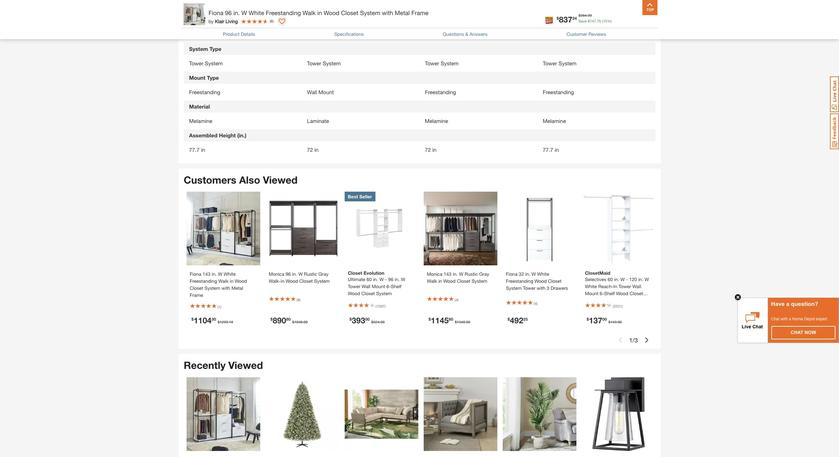 Task type: locate. For each thing, give the bounding box(es) containing it.
monica
[[269, 271, 284, 277], [427, 271, 443, 277]]

1 horizontal spatial 96
[[286, 271, 291, 277]]

( inside $ 984 . 99 save $ 147 . 75 ( 15 %)
[[602, 19, 603, 23]]

60 inside closetmaid selectives 60 in. w - 120 in. w white reach-in tower wall mount 6-shelf wood closet system
[[608, 277, 613, 282]]

wall down '120'
[[633, 284, 642, 289]]

type down klair
[[210, 45, 222, 52]]

143 inside fiona 143 in. w white freestanding walk in wood closet system with metal frame
[[203, 271, 211, 277]]

metal inside fiona 143 in. w white freestanding walk in wood closet system with metal frame
[[232, 285, 243, 291]]

mount
[[189, 74, 206, 81], [319, 89, 334, 95], [372, 284, 385, 289], [585, 291, 599, 296]]

1 horizontal spatial rustic
[[465, 271, 478, 277]]

6-
[[387, 284, 391, 289], [600, 291, 605, 296]]

1 vertical spatial type
[[210, 45, 222, 52]]

fiona inside fiona 32 in. w white freestanding wood closet system tower with 3 drawers
[[506, 271, 518, 277]]

walk inside monica 143 in. w rustic gray walk in wood closet system
[[427, 278, 437, 284]]

1 horizontal spatial wall
[[362, 284, 371, 289]]

$ left 25
[[508, 317, 510, 322]]

reach- up the system type
[[189, 31, 207, 37]]

1145
[[431, 316, 449, 325]]

6- inside the closet evolution ultimate 60 in. w - 96 in. w tower wall mount 6-shelf wood closet system
[[387, 284, 391, 289]]

$ right 137 on the right
[[609, 320, 611, 324]]

( 4 ) up $ 1145 80 $ 1348 . 00
[[455, 298, 459, 302]]

0 vertical spatial viewed
[[263, 174, 298, 186]]

-
[[385, 277, 387, 282], [626, 277, 628, 282]]

system inside fiona 143 in. w white freestanding walk in wood closet system with metal frame
[[205, 285, 220, 291]]

32
[[519, 271, 524, 277]]

1 horizontal spatial gray
[[479, 271, 489, 277]]

1 horizontal spatial melamine
[[425, 118, 448, 124]]

2 horizontal spatial walk
[[427, 278, 437, 284]]

2 - from the left
[[626, 277, 628, 282]]

w inside fiona 32 in. w white freestanding wood closet system tower with 3 drawers
[[532, 271, 536, 277]]

reviews
[[589, 31, 606, 37]]

walk
[[303, 9, 316, 16], [218, 278, 229, 284], [427, 278, 437, 284]]

0 horizontal spatial frame
[[190, 292, 203, 298]]

frame
[[412, 9, 429, 16], [190, 292, 203, 298]]

wall up laminate
[[307, 89, 317, 95]]

viewed
[[263, 174, 298, 186], [229, 359, 263, 371]]

0 vertical spatial shelf
[[391, 284, 402, 289]]

1 60 from the left
[[367, 277, 372, 282]]

frame inside fiona 143 in. w white freestanding walk in wood closet system with metal frame
[[190, 292, 203, 298]]

2 horizontal spatial fiona
[[506, 271, 518, 277]]

00
[[365, 317, 370, 322], [603, 317, 607, 322], [304, 320, 308, 324], [381, 320, 385, 324], [466, 320, 470, 324], [618, 320, 622, 324]]

0 horizontal spatial 3
[[547, 285, 550, 291]]

4 up $ 1145 80 $ 1348 . 00
[[456, 298, 458, 302]]

8 left display image
[[271, 19, 273, 23]]

( 8 ) left display image
[[270, 19, 274, 23]]

1 horizontal spatial 4
[[535, 301, 537, 306]]

mount down evolution at left
[[372, 284, 385, 289]]

149
[[611, 320, 617, 324]]

0 horizontal spatial 60
[[367, 277, 372, 282]]

( 4 ) for 492
[[534, 301, 538, 306]]

white for 96
[[249, 9, 264, 16]]

0 vertical spatial 1
[[219, 305, 221, 309]]

fiona
[[209, 9, 223, 16], [190, 271, 201, 277], [506, 271, 518, 277]]

questions & answers
[[443, 31, 488, 37]]

- left '120'
[[626, 277, 628, 282]]

80 inside $ 890 80 $ 1048 . 00
[[286, 317, 291, 322]]

$ down 99
[[588, 19, 590, 23]]

tower
[[189, 60, 203, 66], [307, 60, 321, 66], [425, 60, 439, 66], [543, 60, 557, 66], [348, 284, 361, 289], [619, 284, 631, 289], [523, 285, 536, 291]]

80 for 890
[[286, 317, 291, 322]]

1 horizontal spatial 1
[[630, 336, 633, 344]]

0 horizontal spatial reach-in, walk-in
[[189, 31, 232, 37]]

$ right 30
[[218, 320, 220, 324]]

2 horizontal spatial reach-
[[599, 284, 614, 289]]

1 vertical spatial metal
[[232, 285, 243, 291]]

7.5 ft. pre-lit led sparkling amelia frosted pine artificial christmas tree with 600 warm white micro fairy lights image
[[266, 377, 339, 451]]

height
[[219, 132, 236, 138]]

0 horizontal spatial ( 4 )
[[455, 298, 459, 302]]

in,
[[207, 31, 212, 37], [325, 31, 330, 37]]

1 tower system from the left
[[189, 60, 223, 66]]

60 down the "closetmaid"
[[608, 277, 613, 282]]

3 left next slide image in the right of the page
[[635, 336, 638, 344]]

reach- down selectives
[[599, 284, 614, 289]]

0 horizontal spatial 4
[[456, 298, 458, 302]]

tower inside the closet evolution ultimate 60 in. w - 96 in. w tower wall mount 6-shelf wood closet system
[[348, 284, 361, 289]]

walk-
[[214, 31, 228, 37], [332, 31, 346, 37], [425, 31, 439, 37], [269, 278, 281, 284]]

$ 393 00 $ 524 . 00
[[350, 316, 385, 325]]

00 left 524
[[365, 317, 370, 322]]

a right have at right bottom
[[787, 301, 790, 307]]

1 horizontal spatial 77.7 in
[[543, 146, 559, 153]]

1 horizontal spatial reach-in, walk-in
[[307, 31, 350, 37]]

80 for 1145
[[449, 317, 453, 322]]

0 horizontal spatial metal
[[232, 285, 243, 291]]

1 vertical spatial shelf
[[605, 291, 615, 296]]

rustic inside monica 96 in. w rustic gray walk-in wood closet system
[[304, 271, 317, 277]]

assembled height (in.)
[[189, 132, 247, 138]]

in. inside monica 143 in. w rustic gray walk in wood closet system
[[453, 271, 458, 277]]

$ inside $ 837 24
[[557, 16, 559, 21]]

frame for fiona 143 in. w white freestanding walk in wood closet system with metal frame
[[190, 292, 203, 298]]

. for 1145
[[465, 320, 466, 324]]

4 for $
[[456, 298, 458, 302]]

wood inside fiona 143 in. w white freestanding walk in wood closet system with metal frame
[[235, 278, 247, 284]]

1 reach-in, walk-in from the left
[[189, 31, 232, 37]]

1 right this is the first slide image
[[630, 336, 633, 344]]

1 horizontal spatial 72
[[425, 146, 431, 153]]

rustic
[[304, 271, 317, 277], [465, 271, 478, 277]]

0 vertical spatial 6-
[[387, 284, 391, 289]]

walk for 1104
[[218, 278, 229, 284]]

1 horizontal spatial monica
[[427, 271, 443, 277]]

system inside closetmaid selectives 60 in. w - 120 in. w white reach-in tower wall mount 6-shelf wood closet system
[[585, 298, 601, 303]]

chat with a home depot expert.
[[772, 317, 829, 321]]

00 inside $ 1145 80 $ 1348 . 00
[[466, 320, 470, 324]]

reach- inside closetmaid selectives 60 in. w - 120 in. w white reach-in tower wall mount 6-shelf wood closet system
[[599, 284, 614, 289]]

4.17 ft. indoor artificial palm tree image
[[503, 377, 577, 451]]

) up the 1048
[[300, 298, 301, 302]]

in
[[317, 9, 322, 16], [201, 146, 205, 153], [315, 146, 319, 153], [433, 146, 437, 153], [555, 146, 559, 153], [230, 278, 234, 284], [281, 278, 285, 284], [439, 278, 442, 284]]

customer reviews button
[[567, 30, 606, 37], [567, 30, 606, 37]]

fiona inside fiona 143 in. w white freestanding walk in wood closet system with metal frame
[[190, 271, 201, 277]]

$ right 393
[[372, 320, 374, 324]]

$ right 890
[[292, 320, 295, 324]]

77.7 in
[[189, 146, 205, 153], [543, 146, 559, 153]]

specifications button
[[334, 30, 364, 37], [334, 30, 364, 37]]

next slide image
[[644, 338, 650, 343]]

2 reach-in, walk-in from the left
[[307, 31, 350, 37]]

0 horizontal spatial 96
[[225, 9, 232, 16]]

0 vertical spatial 3
[[547, 285, 550, 291]]

monica 143 in. w rustic gray walk in wood closet system image
[[424, 192, 498, 266]]

in inside monica 96 in. w rustic gray walk-in wood closet system
[[281, 278, 285, 284]]

0 horizontal spatial 143
[[203, 271, 211, 277]]

reach-in, walk-in down by
[[189, 31, 232, 37]]

1 horizontal spatial 143
[[444, 271, 452, 277]]

2 rustic from the left
[[465, 271, 478, 277]]

walk inside fiona 143 in. w white freestanding walk in wood closet system with metal frame
[[218, 278, 229, 284]]

0 horizontal spatial 77.7 in
[[189, 146, 205, 153]]

monica 143 in. w rustic gray walk in wood closet system link
[[427, 271, 494, 285]]

material
[[189, 103, 210, 109]]

2 143 from the left
[[444, 271, 452, 277]]

) down monica 143 in. w rustic gray walk in wood closet system
[[458, 298, 459, 302]]

system
[[360, 9, 380, 16], [207, 17, 226, 23], [189, 45, 208, 52], [205, 60, 223, 66], [323, 60, 341, 66], [441, 60, 459, 66], [559, 60, 577, 66], [314, 278, 330, 284], [472, 278, 488, 284], [205, 285, 220, 291], [506, 285, 522, 291], [376, 291, 392, 296], [585, 298, 601, 303]]

( 2551 )
[[613, 304, 623, 308]]

gray inside monica 96 in. w rustic gray walk-in wood closet system
[[319, 271, 329, 277]]

1 horizontal spatial 3
[[635, 336, 638, 344]]

1 horizontal spatial 60
[[608, 277, 613, 282]]

80
[[286, 317, 291, 322], [449, 317, 453, 322]]

0 horizontal spatial in,
[[207, 31, 212, 37]]

1 horizontal spatial 8
[[298, 298, 300, 302]]

0 horizontal spatial 80
[[286, 317, 291, 322]]

1 / 3
[[630, 336, 638, 344]]

$ left the 1048
[[271, 317, 273, 322]]

$ left 30
[[192, 317, 194, 322]]

. inside $ 1145 80 $ 1348 . 00
[[465, 320, 466, 324]]

00 for 1145
[[466, 320, 470, 324]]

0 horizontal spatial melamine
[[189, 118, 212, 124]]

2 80 from the left
[[449, 317, 453, 322]]

( 8 )
[[270, 19, 274, 23], [297, 298, 301, 302]]

4
[[456, 298, 458, 302], [535, 301, 537, 306]]

80 left 1348
[[449, 317, 453, 322]]

) for 393
[[385, 304, 386, 308]]

2 horizontal spatial 96
[[388, 277, 394, 282]]

frame up walk-in
[[412, 9, 429, 16]]

in, left specifications on the left of the page
[[325, 31, 330, 37]]

1 vertical spatial frame
[[190, 292, 203, 298]]

in
[[228, 31, 232, 37], [346, 31, 350, 37], [439, 31, 443, 37], [614, 284, 618, 289]]

3 tower system from the left
[[425, 60, 459, 66]]

00 right 524
[[381, 320, 385, 324]]

) down the closet evolution ultimate 60 in. w - 96 in. w tower wall mount 6-shelf wood closet system
[[385, 304, 386, 308]]

1 72 in from the left
[[307, 146, 319, 153]]

0 horizontal spatial 6-
[[387, 284, 391, 289]]

2 monica from the left
[[427, 271, 443, 277]]

$ right 1145 at right
[[455, 320, 457, 324]]

00 inside $ 890 80 $ 1048 . 00
[[304, 320, 308, 324]]

1 up $ 1104 30 $ 1299 . 18
[[219, 305, 221, 309]]

0 horizontal spatial 77.7
[[189, 146, 200, 153]]

1 80 from the left
[[286, 317, 291, 322]]

- inside closetmaid selectives 60 in. w - 120 in. w white reach-in tower wall mount 6-shelf wood closet system
[[626, 277, 628, 282]]

) for 137
[[622, 304, 623, 308]]

gray for 1145
[[479, 271, 489, 277]]

2 gray from the left
[[479, 271, 489, 277]]

fiona 96 in. w white freestanding walk in wood closet system with metal frame
[[209, 9, 429, 16]]

a left home
[[789, 317, 792, 321]]

890
[[273, 316, 286, 325]]

( 4 ) down fiona 32 in. w white freestanding wood closet system tower with 3 drawers
[[534, 301, 538, 306]]

00 right 1348
[[466, 320, 470, 324]]

1 horizontal spatial 72 in
[[425, 146, 437, 153]]

monica inside monica 143 in. w rustic gray walk in wood closet system
[[427, 271, 443, 277]]

mount inside closetmaid selectives 60 in. w - 120 in. w white reach-in tower wall mount 6-shelf wood closet system
[[585, 291, 599, 296]]

1 horizontal spatial 80
[[449, 317, 453, 322]]

1 horizontal spatial in,
[[325, 31, 330, 37]]

reach-in, walk-in
[[189, 31, 232, 37], [307, 31, 350, 37]]

monica for 1145
[[427, 271, 443, 277]]

oakshire 3-piece steel outdoor patio sectional sofa with tan cushions image
[[345, 377, 418, 451]]

in, down by
[[207, 31, 212, 37]]

product
[[223, 31, 240, 37]]

0 horizontal spatial 72
[[307, 146, 313, 153]]

in. inside monica 96 in. w rustic gray walk-in wood closet system
[[292, 271, 297, 277]]

80 left the 1048
[[286, 317, 291, 322]]

this is the first slide image
[[618, 338, 624, 343]]

1 vertical spatial a
[[789, 317, 792, 321]]

0 horizontal spatial gray
[[319, 271, 329, 277]]

system type
[[189, 45, 222, 52]]

1 horizontal spatial -
[[626, 277, 628, 282]]

60 inside the closet evolution ultimate 60 in. w - 96 in. w tower wall mount 6-shelf wood closet system
[[367, 277, 372, 282]]

143
[[203, 271, 211, 277], [444, 271, 452, 277]]

. inside $ 393 00 $ 524 . 00
[[380, 320, 381, 324]]

mount up material
[[189, 74, 206, 81]]

mount down selectives
[[585, 291, 599, 296]]

gray inside monica 143 in. w rustic gray walk in wood closet system
[[479, 271, 489, 277]]

$ 1104 30 $ 1299 . 18
[[192, 316, 233, 325]]

2 vertical spatial type
[[207, 74, 219, 81]]

system inside the closet evolution ultimate 60 in. w - 96 in. w tower wall mount 6-shelf wood closet system
[[376, 291, 392, 296]]

0 vertical spatial frame
[[412, 9, 429, 16]]

metal for fiona 96 in. w white freestanding walk in wood closet system with metal frame
[[395, 9, 410, 16]]

product details
[[223, 31, 255, 37]]

( up 149
[[613, 304, 614, 308]]

30
[[212, 317, 216, 322]]

2 60 from the left
[[608, 277, 613, 282]]

mount up laminate
[[319, 89, 334, 95]]

0 vertical spatial 8
[[271, 19, 273, 23]]

type down the system type
[[207, 74, 219, 81]]

1 horizontal spatial frame
[[412, 9, 429, 16]]

1 rustic from the left
[[304, 271, 317, 277]]

1 horizontal spatial 77.7
[[543, 146, 554, 153]]

1 vertical spatial ( 8 )
[[297, 298, 301, 302]]

1 - from the left
[[385, 277, 387, 282]]

( right 75
[[602, 19, 603, 23]]

type
[[228, 17, 240, 23], [210, 45, 222, 52], [207, 74, 219, 81]]

gray
[[319, 271, 329, 277], [479, 271, 489, 277]]

seller
[[360, 194, 372, 199]]

details
[[241, 31, 255, 37]]

$ 890 80 $ 1048 . 00
[[271, 316, 308, 325]]

closet inside fiona 32 in. w white freestanding wood closet system tower with 3 drawers
[[548, 278, 562, 284]]

melamine
[[189, 118, 212, 124], [425, 118, 448, 124], [543, 118, 566, 124]]

3 left drawers
[[547, 285, 550, 291]]

0 horizontal spatial 72 in
[[307, 146, 319, 153]]

0 vertical spatial type
[[228, 17, 240, 23]]

0 horizontal spatial reach-
[[189, 31, 207, 37]]

1 horizontal spatial metal
[[395, 9, 410, 16]]

) down closetmaid selectives 60 in. w - 120 in. w white reach-in tower wall mount 6-shelf wood closet system
[[622, 304, 623, 308]]

living
[[226, 18, 238, 24]]

1 vertical spatial 1
[[630, 336, 633, 344]]

1 horizontal spatial ( 4 )
[[534, 301, 538, 306]]

. inside $ 890 80 $ 1048 . 00
[[303, 320, 304, 324]]

ultimate 60 in. w - 96 in. w tower wall mount 6-shelf wood closet system image
[[345, 192, 418, 266]]

( up 524
[[376, 304, 377, 308]]

0 horizontal spatial rustic
[[304, 271, 317, 277]]

77.7
[[189, 146, 200, 153], [543, 146, 554, 153]]

96 inside monica 96 in. w rustic gray walk-in wood closet system
[[286, 271, 291, 277]]

0 horizontal spatial shelf
[[391, 284, 402, 289]]

) up 1299
[[221, 305, 222, 309]]

top button
[[643, 0, 658, 15]]

.
[[587, 13, 588, 17], [596, 19, 597, 23], [228, 320, 229, 324], [303, 320, 304, 324], [380, 320, 381, 324], [465, 320, 466, 324], [617, 320, 618, 324]]

white inside fiona 32 in. w white freestanding wood closet system tower with 3 drawers
[[538, 271, 550, 277]]

( 8 ) up the 1048
[[297, 298, 301, 302]]

2 72 in from the left
[[425, 146, 437, 153]]

0 horizontal spatial fiona
[[190, 271, 201, 277]]

( up $ 1104 30 $ 1299 . 18
[[218, 305, 219, 309]]

fiona 143 in. w white freestanding walk in wood closet system with metal frame image
[[187, 192, 260, 266]]

1
[[219, 305, 221, 309], [630, 336, 633, 344]]

reach- down 'fiona 96 in. w white freestanding walk in wood closet system with metal frame' on the top of the page
[[307, 31, 325, 37]]

1 gray from the left
[[319, 271, 329, 277]]

closet inside monica 143 in. w rustic gray walk in wood closet system
[[457, 278, 471, 284]]

. inside the $ 137 00 $ 149 . 00
[[617, 320, 618, 324]]

96
[[225, 9, 232, 16], [286, 271, 291, 277], [388, 277, 394, 282]]

1 horizontal spatial 6-
[[600, 291, 605, 296]]

$ left 24
[[557, 16, 559, 21]]

8 up the 1048
[[298, 298, 300, 302]]

metal
[[395, 9, 410, 16], [232, 285, 243, 291]]

- up ( 1097 )
[[385, 277, 387, 282]]

a
[[787, 301, 790, 307], [789, 317, 792, 321]]

2 horizontal spatial wall
[[633, 284, 642, 289]]

1 vertical spatial 3
[[635, 336, 638, 344]]

1 vertical spatial 6-
[[600, 291, 605, 296]]

also
[[239, 174, 260, 186]]

closet inside monica 96 in. w rustic gray walk-in wood closet system
[[299, 278, 313, 284]]

freestanding inside fiona 32 in. w white freestanding wood closet system tower with 3 drawers
[[506, 278, 534, 284]]

selectives 60 in. w - 120 in. w white reach-in tower wall mount 6-shelf wood closet system image
[[582, 192, 656, 266]]

1 horizontal spatial reach-
[[307, 31, 325, 37]]

1 143 from the left
[[203, 271, 211, 277]]

raineville 1-light 9 in. matte black outdoor wall lantern with clear glass image
[[582, 377, 656, 451]]

1 77.7 from the left
[[189, 146, 200, 153]]

reach-in, walk-in down 'fiona 96 in. w white freestanding walk in wood closet system with metal frame' on the top of the page
[[307, 31, 350, 37]]

60 down evolution at left
[[367, 277, 372, 282]]

system inside monica 143 in. w rustic gray walk in wood closet system
[[472, 278, 488, 284]]

143 for 1145
[[444, 271, 452, 277]]

white
[[249, 9, 264, 16], [224, 271, 236, 277], [538, 271, 550, 277], [585, 284, 597, 289]]

0 vertical spatial metal
[[395, 9, 410, 16]]

evolution
[[364, 270, 385, 276]]

frame up 1104
[[190, 292, 203, 298]]

closet system type
[[189, 17, 240, 23]]

questions & answers button
[[443, 30, 488, 37], [443, 30, 488, 37]]

80 inside $ 1145 80 $ 1348 . 00
[[449, 317, 453, 322]]

00 right the 1048
[[304, 320, 308, 324]]

$ right 24
[[579, 13, 581, 17]]

00 right 149
[[618, 320, 622, 324]]

closet evolution ultimate 60 in. w - 96 in. w tower wall mount 6-shelf wood closet system
[[348, 270, 406, 296]]

24
[[573, 16, 577, 21]]

monica inside monica 96 in. w rustic gray walk-in wood closet system
[[269, 271, 284, 277]]

wall mount
[[307, 89, 334, 95]]

00 for 393
[[381, 320, 385, 324]]

2 77.7 in from the left
[[543, 146, 559, 153]]

1 monica from the left
[[269, 271, 284, 277]]

. inside $ 1104 30 $ 1299 . 18
[[228, 320, 229, 324]]

depot
[[805, 317, 815, 321]]

143 inside monica 143 in. w rustic gray walk in wood closet system
[[444, 271, 452, 277]]

4 down fiona 32 in. w white freestanding wood closet system tower with 3 drawers
[[535, 301, 537, 306]]

0 horizontal spatial -
[[385, 277, 387, 282]]

0 horizontal spatial monica
[[269, 271, 284, 277]]

0 vertical spatial ( 8 )
[[270, 19, 274, 23]]

0 horizontal spatial walk
[[218, 278, 229, 284]]

wall down "ultimate"
[[362, 284, 371, 289]]

display image
[[279, 18, 286, 25]]

rustic inside monica 143 in. w rustic gray walk in wood closet system
[[465, 271, 478, 277]]

2 horizontal spatial melamine
[[543, 118, 566, 124]]

type right klair
[[228, 17, 240, 23]]

white inside fiona 143 in. w white freestanding walk in wood closet system with metal frame
[[224, 271, 236, 277]]

1 horizontal spatial shelf
[[605, 291, 615, 296]]

shelf inside closetmaid selectives 60 in. w - 120 in. w white reach-in tower wall mount 6-shelf wood closet system
[[605, 291, 615, 296]]

) for 1145
[[458, 298, 459, 302]]



Task type: describe. For each thing, give the bounding box(es) containing it.
in inside monica 143 in. w rustic gray walk in wood closet system
[[439, 278, 442, 284]]

w inside fiona 143 in. w white freestanding walk in wood closet system with metal frame
[[218, 271, 222, 277]]

wood inside monica 96 in. w rustic gray walk-in wood closet system
[[286, 278, 298, 284]]

( 4 ) for $
[[455, 298, 459, 302]]

. for 393
[[380, 320, 381, 324]]

) for 1104
[[221, 305, 222, 309]]

0 vertical spatial a
[[787, 301, 790, 307]]

fiona 143 in. w white freestanding walk in wood closet system with metal frame
[[190, 271, 247, 298]]

expert.
[[816, 317, 829, 321]]

tower inside closetmaid selectives 60 in. w - 120 in. w white reach-in tower wall mount 6-shelf wood closet system
[[619, 284, 631, 289]]

white for 143
[[224, 271, 236, 277]]

tower inside fiona 32 in. w white freestanding wood closet system tower with 3 drawers
[[523, 285, 536, 291]]

$ 837 24
[[557, 15, 577, 24]]

18
[[229, 320, 233, 324]]

w inside monica 143 in. w rustic gray walk in wood closet system
[[459, 271, 464, 277]]

$ left 524
[[350, 317, 352, 322]]

1 72 from the left
[[307, 146, 313, 153]]

wall inside closetmaid selectives 60 in. w - 120 in. w white reach-in tower wall mount 6-shelf wood closet system
[[633, 284, 642, 289]]

492
[[510, 316, 524, 325]]

%)
[[608, 19, 612, 23]]

0 horizontal spatial ( 8 )
[[270, 19, 274, 23]]

closet inside closetmaid selectives 60 in. w - 120 in. w white reach-in tower wall mount 6-shelf wood closet system
[[630, 291, 643, 296]]

( down fiona 32 in. w white freestanding wood closet system tower with 3 drawers
[[534, 301, 535, 306]]

closetmaid
[[585, 270, 611, 276]]

1 vertical spatial viewed
[[229, 359, 263, 371]]

assembled
[[189, 132, 218, 138]]

mount type
[[189, 74, 219, 81]]

rustic for 1145
[[465, 271, 478, 277]]

sylvan farmhouse oak tuxedo armchair, heathered grey image
[[424, 377, 498, 451]]

in inside closetmaid selectives 60 in. w - 120 in. w white reach-in tower wall mount 6-shelf wood closet system
[[614, 284, 618, 289]]

live chat image
[[831, 76, 840, 112]]

. for 137
[[617, 320, 618, 324]]

customers
[[184, 174, 237, 186]]

$ 984 . 99 save $ 147 . 75 ( 15 %)
[[579, 13, 612, 23]]

1 horizontal spatial ( 8 )
[[297, 298, 301, 302]]

0 horizontal spatial 1
[[219, 305, 221, 309]]

specifications
[[334, 31, 364, 37]]

walk- inside monica 96 in. w rustic gray walk-in wood closet system
[[269, 278, 281, 284]]

. for 1104
[[228, 320, 229, 324]]

00 for 137
[[618, 320, 622, 324]]

best
[[348, 194, 358, 199]]

save
[[579, 19, 587, 23]]

drawers
[[551, 285, 568, 291]]

984
[[581, 13, 587, 17]]

customers also viewed
[[184, 174, 298, 186]]

137
[[589, 316, 603, 325]]

now
[[805, 330, 817, 335]]

in inside fiona 143 in. w white freestanding walk in wood closet system with metal frame
[[230, 278, 234, 284]]

fiona 32 in. w white freestanding wood closet system tower with 3 drawers image
[[503, 192, 577, 266]]

fiona 32 in. w white freestanding wood closet system tower with 3 drawers
[[506, 271, 568, 291]]

6- inside closetmaid selectives 60 in. w - 120 in. w white reach-in tower wall mount 6-shelf wood closet system
[[600, 291, 605, 296]]

laminate
[[307, 118, 329, 124]]

) for 890
[[300, 298, 301, 302]]

3 melamine from the left
[[543, 118, 566, 124]]

fiona 32 in. w white freestanding wood closet system tower with 3 drawers link
[[506, 271, 573, 292]]

white for 32
[[538, 271, 550, 277]]

1 horizontal spatial fiona
[[209, 9, 223, 16]]

system inside monica 96 in. w rustic gray walk-in wood closet system
[[314, 278, 330, 284]]

wall inside the closet evolution ultimate 60 in. w - 96 in. w tower wall mount 6-shelf wood closet system
[[362, 284, 371, 289]]

chat
[[772, 317, 780, 321]]

) down fiona 32 in. w white freestanding wood closet system tower with 3 drawers
[[537, 301, 538, 306]]

$ left 1348
[[429, 317, 431, 322]]

2 72 from the left
[[425, 146, 431, 153]]

$ 1145 80 $ 1348 . 00
[[429, 316, 470, 325]]

00 left 149
[[603, 317, 607, 322]]

recently viewed
[[184, 359, 263, 371]]

1 melamine from the left
[[189, 118, 212, 124]]

monica 96 in. w rustic gray walk-in wood closet system image
[[266, 192, 339, 266]]

1 horizontal spatial walk
[[303, 9, 316, 16]]

2 tower system from the left
[[307, 60, 341, 66]]

2 77.7 from the left
[[543, 146, 554, 153]]

type for mount type
[[207, 74, 219, 81]]

0 horizontal spatial 8
[[271, 19, 273, 23]]

$ 137 00 $ 149 . 00
[[587, 316, 622, 325]]

25
[[524, 317, 528, 322]]

75
[[597, 19, 601, 23]]

monica for 890
[[269, 271, 284, 277]]

in. inside fiona 143 in. w white freestanding walk in wood closet system with metal frame
[[212, 271, 217, 277]]

customer
[[567, 31, 588, 37]]

home
[[793, 317, 803, 321]]

/
[[633, 336, 635, 344]]

$ left 149
[[587, 317, 589, 322]]

96 for monica
[[286, 271, 291, 277]]

answers
[[470, 31, 488, 37]]

( left display image
[[270, 19, 271, 23]]

00 for 890
[[304, 320, 308, 324]]

&
[[466, 31, 469, 37]]

( up $ 890 80 $ 1048 . 00
[[297, 298, 298, 302]]

4 tower system from the left
[[543, 60, 577, 66]]

1 77.7 in from the left
[[189, 146, 205, 153]]

metal for fiona 143 in. w white freestanding walk in wood closet system with metal frame
[[232, 285, 243, 291]]

fiona for $
[[190, 271, 201, 277]]

white inside closetmaid selectives 60 in. w - 120 in. w white reach-in tower wall mount 6-shelf wood closet system
[[585, 284, 597, 289]]

143 for 1104
[[203, 271, 211, 277]]

gray for 890
[[319, 271, 329, 277]]

1048
[[295, 320, 303, 324]]

customer reviews
[[567, 31, 606, 37]]

524
[[374, 320, 380, 324]]

2 in, from the left
[[325, 31, 330, 37]]

fiona for 492
[[506, 271, 518, 277]]

chat
[[791, 330, 804, 335]]

product image image
[[183, 3, 205, 25]]

klair
[[215, 18, 224, 24]]

0 horizontal spatial wall
[[307, 89, 317, 95]]

837
[[559, 15, 573, 24]]

$ 492 25
[[508, 316, 528, 325]]

question?
[[791, 301, 819, 307]]

have a question?
[[772, 301, 819, 307]]

wood inside fiona 32 in. w white freestanding wood closet system tower with 3 drawers
[[535, 278, 547, 284]]

closetmaid selectives 60 in. w - 120 in. w white reach-in tower wall mount 6-shelf wood closet system
[[585, 270, 649, 303]]

3 inside fiona 32 in. w white freestanding wood closet system tower with 3 drawers
[[547, 285, 550, 291]]

monica 143 in. w rustic gray walk in wood closet system
[[427, 271, 489, 284]]

feedback link image
[[831, 113, 840, 149]]

selectives
[[585, 277, 607, 282]]

system inside fiona 32 in. w white freestanding wood closet system tower with 3 drawers
[[506, 285, 522, 291]]

2 melamine from the left
[[425, 118, 448, 124]]

. for 890
[[303, 320, 304, 324]]

(in.)
[[237, 132, 247, 138]]

chat now link
[[772, 326, 836, 339]]

frame for fiona 96 in. w white freestanding walk in wood closet system with metal frame
[[412, 9, 429, 16]]

shelf inside the closet evolution ultimate 60 in. w - 96 in. w tower wall mount 6-shelf wood closet system
[[391, 284, 402, 289]]

walk-in
[[425, 31, 443, 37]]

wood inside closetmaid selectives 60 in. w - 120 in. w white reach-in tower wall mount 6-shelf wood closet system
[[616, 291, 629, 296]]

walk for 1145
[[427, 278, 437, 284]]

with inside fiona 32 in. w white freestanding wood closet system tower with 3 drawers
[[537, 285, 546, 291]]

1299
[[220, 320, 228, 324]]

393
[[352, 316, 365, 325]]

by
[[209, 18, 214, 24]]

monica 96 in. w rustic gray walk-in wood closet system link
[[269, 271, 336, 285]]

wood inside the closet evolution ultimate 60 in. w - 96 in. w tower wall mount 6-shelf wood closet system
[[348, 291, 360, 296]]

147
[[590, 19, 596, 23]]

2551
[[614, 304, 622, 308]]

1348
[[457, 320, 465, 324]]

15
[[603, 19, 608, 23]]

recently
[[184, 359, 226, 371]]

freestanding inside fiona 143 in. w white freestanding walk in wood closet system with metal frame
[[190, 278, 217, 284]]

fiona 96 in. w white freestanding walk in wood closet system with metal frame image
[[187, 377, 260, 451]]

rustic for 890
[[304, 271, 317, 277]]

( up $ 1145 80 $ 1348 . 00
[[455, 298, 456, 302]]

( 1 )
[[218, 305, 222, 309]]

wood inside monica 143 in. w rustic gray walk in wood closet system
[[444, 278, 456, 284]]

mount inside the closet evolution ultimate 60 in. w - 96 in. w tower wall mount 6-shelf wood closet system
[[372, 284, 385, 289]]

w inside monica 96 in. w rustic gray walk-in wood closet system
[[299, 271, 303, 277]]

chat now
[[791, 330, 817, 335]]

1097
[[377, 304, 385, 308]]

96 inside the closet evolution ultimate 60 in. w - 96 in. w tower wall mount 6-shelf wood closet system
[[388, 277, 394, 282]]

type for system type
[[210, 45, 222, 52]]

120
[[630, 277, 637, 282]]

ultimate
[[348, 277, 366, 282]]

- inside the closet evolution ultimate 60 in. w - 96 in. w tower wall mount 6-shelf wood closet system
[[385, 277, 387, 282]]

fiona 143 in. w white freestanding walk in wood closet system with metal frame link
[[190, 271, 257, 299]]

by klair living
[[209, 18, 238, 24]]

have
[[772, 301, 785, 307]]

1 vertical spatial 8
[[298, 298, 300, 302]]

with inside fiona 143 in. w white freestanding walk in wood closet system with metal frame
[[222, 285, 230, 291]]

99
[[588, 13, 592, 17]]

questions
[[443, 31, 464, 37]]

) left display image
[[273, 19, 274, 23]]

best seller
[[348, 194, 372, 199]]

1104
[[194, 316, 212, 325]]

closet inside fiona 143 in. w white freestanding walk in wood closet system with metal frame
[[190, 285, 203, 291]]

96 for fiona
[[225, 9, 232, 16]]

1 in, from the left
[[207, 31, 212, 37]]

in. inside fiona 32 in. w white freestanding wood closet system tower with 3 drawers
[[526, 271, 531, 277]]

4 for 492
[[535, 301, 537, 306]]

monica 96 in. w rustic gray walk-in wood closet system
[[269, 271, 330, 284]]

$ inside $ 492 25
[[508, 317, 510, 322]]

( 1097 )
[[376, 304, 386, 308]]



Task type: vqa. For each thing, say whether or not it's contained in the screenshot.
Back Arrow image
no



